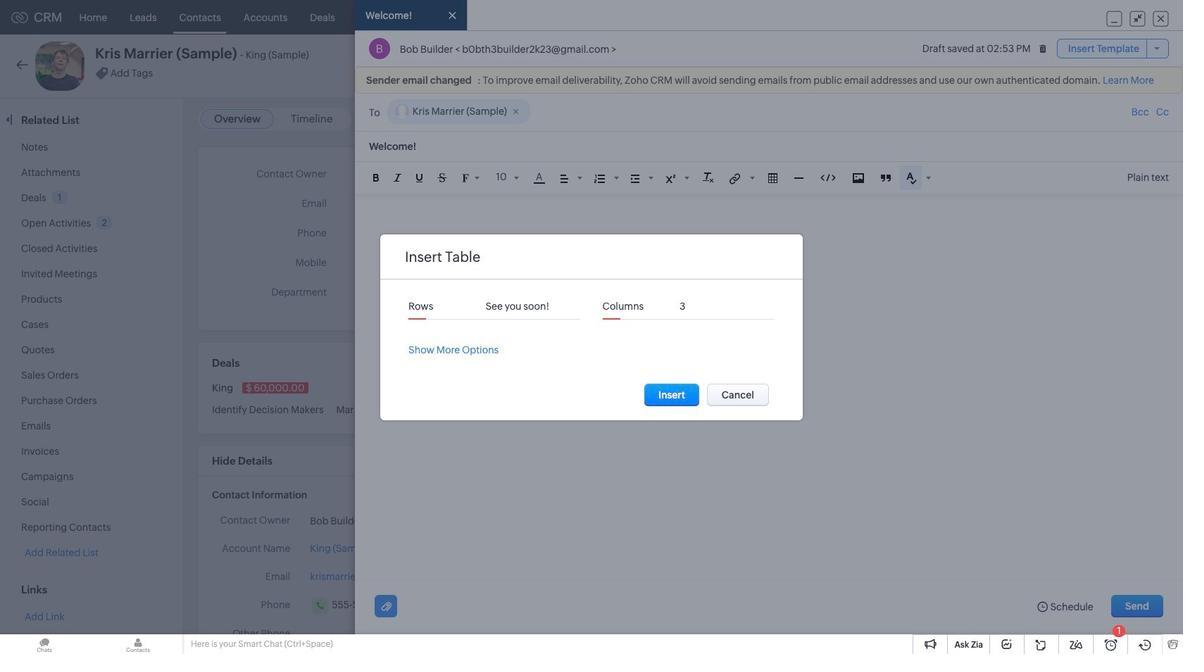 Task type: describe. For each thing, give the bounding box(es) containing it.
2 1 to 20 text field from the left
[[680, 294, 775, 320]]

search image
[[979, 11, 991, 23]]

script image
[[666, 175, 676, 183]]

create menu image
[[944, 9, 962, 26]]

indent image
[[631, 175, 640, 183]]

1 1 to 20 text field from the left
[[486, 294, 581, 320]]

create menu element
[[936, 0, 970, 34]]

profile image
[[1121, 6, 1143, 29]]

logo image
[[11, 12, 28, 23]]

spell check image
[[907, 173, 917, 185]]

Subject text field
[[355, 132, 1184, 162]]



Task type: locate. For each thing, give the bounding box(es) containing it.
list image
[[595, 175, 605, 183]]

1 horizontal spatial 1 to 20 text field
[[680, 294, 775, 320]]

0 horizontal spatial 1 to 20 text field
[[486, 294, 581, 320]]

profile element
[[1112, 0, 1152, 34]]

search element
[[970, 0, 999, 35]]

chats image
[[0, 635, 89, 655]]

alignment image
[[561, 175, 568, 183]]

1 to 20 text field
[[486, 294, 581, 320], [680, 294, 775, 320]]

links image
[[730, 173, 741, 184]]

contacts image
[[94, 635, 183, 655]]



Task type: vqa. For each thing, say whether or not it's contained in the screenshot.
The Search ELEMENT at the right top of page
yes



